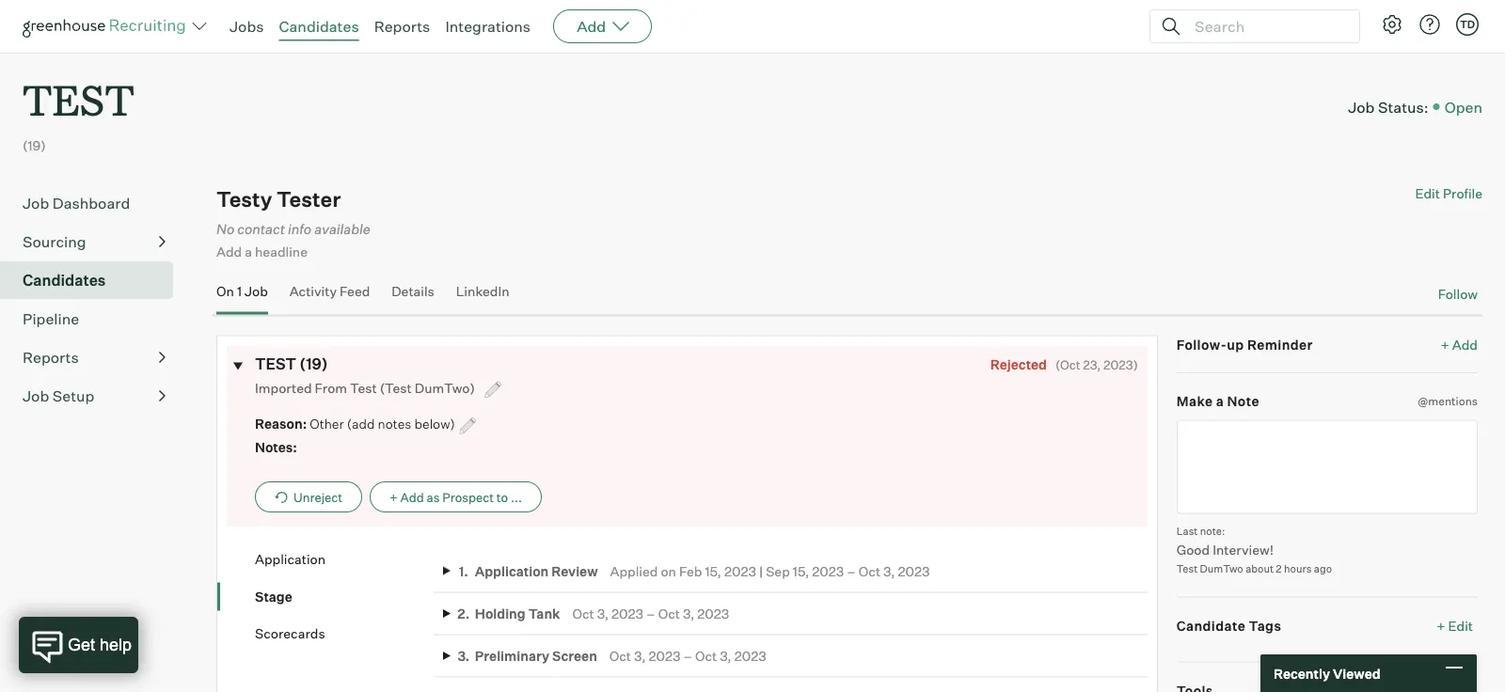 Task type: locate. For each thing, give the bounding box(es) containing it.
1 horizontal spatial test
[[255, 354, 296, 373]]

screen
[[552, 648, 597, 664]]

td button
[[1456, 13, 1479, 36]]

2 vertical spatial –
[[683, 648, 692, 664]]

2023
[[724, 563, 756, 579], [812, 563, 844, 579], [898, 563, 930, 579], [611, 605, 643, 622], [697, 605, 729, 622], [649, 648, 681, 664], [734, 648, 766, 664]]

hours
[[1284, 562, 1312, 575]]

1 vertical spatial a
[[1216, 393, 1224, 409]]

1. application review applied on  feb 15, 2023 | sep 15, 2023 – oct 3, 2023
[[459, 563, 930, 579]]

1 horizontal spatial 15,
[[793, 563, 809, 579]]

1 vertical spatial reports
[[23, 348, 79, 367]]

rejected
[[990, 356, 1047, 372]]

edit inside 'link'
[[1448, 617, 1473, 634]]

oct
[[859, 563, 881, 579], [572, 605, 594, 622], [658, 605, 680, 622], [609, 648, 631, 664], [695, 648, 717, 664]]

0 horizontal spatial test
[[23, 71, 134, 127]]

23,
[[1083, 357, 1101, 372]]

+ inside 'link'
[[1437, 617, 1445, 634]]

test link
[[23, 53, 134, 131]]

activity
[[289, 283, 337, 299]]

0 vertical spatial reports link
[[374, 17, 430, 36]]

as
[[427, 489, 440, 504]]

2 horizontal spatial –
[[847, 563, 856, 579]]

0 vertical spatial +
[[1441, 336, 1449, 353]]

candidates
[[279, 17, 359, 36], [23, 271, 106, 290]]

test inside last note: good interview! test dumtwo               about 2 hours               ago
[[1177, 562, 1198, 575]]

candidates link right jobs link at the left top
[[279, 17, 359, 36]]

application up stage
[[255, 551, 326, 567]]

scorecards link
[[255, 624, 433, 643]]

1 horizontal spatial test
[[1177, 562, 1198, 575]]

1 vertical spatial –
[[646, 605, 655, 622]]

test down good
[[1177, 562, 1198, 575]]

1 horizontal spatial –
[[683, 648, 692, 664]]

(19) up from
[[299, 354, 328, 373]]

1 15, from the left
[[705, 563, 721, 579]]

1 vertical spatial reports link
[[23, 346, 166, 369]]

2. holding tank oct 3, 2023 – oct 3, 2023
[[457, 605, 729, 622]]

sourcing
[[23, 233, 86, 251]]

0 horizontal spatial a
[[245, 244, 252, 260]]

configure image
[[1381, 13, 1403, 36]]

0 vertical spatial candidates link
[[279, 17, 359, 36]]

+
[[1441, 336, 1449, 353], [389, 489, 398, 504], [1437, 617, 1445, 634]]

notes:
[[255, 439, 297, 456]]

reports left integrations in the top of the page
[[374, 17, 430, 36]]

follow-
[[1177, 336, 1227, 353]]

candidates link
[[279, 17, 359, 36], [23, 269, 166, 292]]

2 vertical spatial +
[[1437, 617, 1445, 634]]

add
[[577, 17, 606, 36], [216, 244, 242, 260], [1452, 336, 1478, 353], [400, 489, 424, 504]]

test up imported
[[255, 354, 296, 373]]

interview!
[[1213, 541, 1274, 558]]

– down feb
[[683, 648, 692, 664]]

a down contact
[[245, 244, 252, 260]]

last note: good interview! test dumtwo               about 2 hours               ago
[[1177, 525, 1332, 575]]

test (19)
[[255, 354, 328, 373]]

1 vertical spatial (19)
[[299, 354, 328, 373]]

edit
[[1415, 185, 1440, 202], [1448, 617, 1473, 634]]

0 vertical spatial reports
[[374, 17, 430, 36]]

job left status:
[[1348, 97, 1375, 116]]

– for 2. holding tank oct 3, 2023 – oct 3, 2023
[[646, 605, 655, 622]]

1 horizontal spatial candidates
[[279, 17, 359, 36]]

reports link left integrations in the top of the page
[[374, 17, 430, 36]]

15, right sep at the right bottom of the page
[[793, 563, 809, 579]]

application
[[255, 551, 326, 567], [475, 563, 549, 579]]

–
[[847, 563, 856, 579], [646, 605, 655, 622], [683, 648, 692, 664]]

test down greenhouse recruiting image
[[23, 71, 134, 127]]

(19) down "test" link
[[23, 138, 46, 154]]

testy
[[216, 186, 272, 212]]

on 1 job
[[216, 283, 268, 299]]

0 horizontal spatial application
[[255, 551, 326, 567]]

a left note
[[1216, 393, 1224, 409]]

0 vertical spatial –
[[847, 563, 856, 579]]

1 vertical spatial edit
[[1448, 617, 1473, 634]]

1 vertical spatial candidates link
[[23, 269, 166, 292]]

application up the holding
[[475, 563, 549, 579]]

reason: other (add notes below)
[[255, 416, 455, 432]]

a
[[245, 244, 252, 260], [1216, 393, 1224, 409]]

jobs
[[230, 17, 264, 36]]

integrations
[[445, 17, 531, 36]]

0 vertical spatial a
[[245, 244, 252, 260]]

1 vertical spatial test
[[255, 354, 296, 373]]

+ add
[[1441, 336, 1478, 353]]

|
[[759, 563, 763, 579]]

1 vertical spatial candidates
[[23, 271, 106, 290]]

candidates right jobs link at the left top
[[279, 17, 359, 36]]

note
[[1227, 393, 1259, 409]]

oct right tank
[[572, 605, 594, 622]]

unreject button
[[255, 481, 362, 512]]

Search text field
[[1190, 13, 1342, 40]]

+ add as prospect to ... button
[[370, 481, 542, 512]]

candidates down the sourcing
[[23, 271, 106, 290]]

status:
[[1378, 97, 1429, 116]]

0 vertical spatial (19)
[[23, 138, 46, 154]]

+ inside button
[[389, 489, 398, 504]]

– for 3. preliminary screen oct 3, 2023 – oct 3, 2023
[[683, 648, 692, 664]]

sep
[[766, 563, 790, 579]]

unreject
[[294, 489, 343, 504]]

0 horizontal spatial –
[[646, 605, 655, 622]]

1 horizontal spatial a
[[1216, 393, 1224, 409]]

1 horizontal spatial candidates link
[[279, 17, 359, 36]]

job
[[1348, 97, 1375, 116], [23, 194, 49, 213], [245, 283, 268, 299], [23, 387, 49, 406]]

add button
[[553, 9, 652, 43]]

candidates link up pipeline link
[[23, 269, 166, 292]]

0 vertical spatial edit
[[1415, 185, 1440, 202]]

test for test (19)
[[255, 354, 296, 373]]

job left setup
[[23, 387, 49, 406]]

job for job setup
[[23, 387, 49, 406]]

0 vertical spatial test
[[350, 379, 377, 396]]

tags
[[1249, 617, 1281, 634]]

profile
[[1443, 185, 1482, 202]]

– right sep at the right bottom of the page
[[847, 563, 856, 579]]

oct down 1. application review applied on  feb 15, 2023 | sep 15, 2023 – oct 3, 2023
[[695, 648, 717, 664]]

test left the (test
[[350, 379, 377, 396]]

job up the sourcing
[[23, 194, 49, 213]]

1 vertical spatial +
[[389, 489, 398, 504]]

details
[[391, 283, 434, 299]]

0 horizontal spatial 15,
[[705, 563, 721, 579]]

0 horizontal spatial reports link
[[23, 346, 166, 369]]

reports down "pipeline"
[[23, 348, 79, 367]]

oct right sep at the right bottom of the page
[[859, 563, 881, 579]]

1 horizontal spatial application
[[475, 563, 549, 579]]

0 vertical spatial test
[[23, 71, 134, 127]]

None text field
[[1177, 420, 1478, 514]]

...
[[511, 489, 522, 504]]

tank
[[528, 605, 560, 622]]

15, right feb
[[705, 563, 721, 579]]

follow
[[1438, 286, 1478, 302]]

setup
[[52, 387, 94, 406]]

(test
[[380, 379, 412, 396]]

reports link down pipeline link
[[23, 346, 166, 369]]

job status:
[[1348, 97, 1429, 116]]

on 1 job link
[[216, 283, 268, 311]]

1 horizontal spatial edit
[[1448, 617, 1473, 634]]

+ add as prospect to ...
[[389, 489, 522, 504]]

1 vertical spatial test
[[1177, 562, 1198, 575]]

2.
[[457, 605, 470, 622]]

– down applied
[[646, 605, 655, 622]]

linkedin
[[456, 283, 509, 299]]



Task type: vqa. For each thing, say whether or not it's contained in the screenshot.
Preliminary
yes



Task type: describe. For each thing, give the bounding box(es) containing it.
+ edit link
[[1432, 613, 1478, 639]]

make a note
[[1177, 393, 1259, 409]]

job dashboard link
[[23, 192, 166, 215]]

reason:
[[255, 416, 307, 432]]

0 horizontal spatial (19)
[[23, 138, 46, 154]]

0 vertical spatial candidates
[[279, 17, 359, 36]]

last
[[1177, 525, 1198, 537]]

available
[[314, 220, 370, 237]]

+ add link
[[1441, 335, 1478, 354]]

job for job status:
[[1348, 97, 1375, 116]]

2023)
[[1103, 357, 1138, 372]]

test for test
[[23, 71, 134, 127]]

1 horizontal spatial reports link
[[374, 17, 430, 36]]

0 horizontal spatial candidates
[[23, 271, 106, 290]]

details link
[[391, 283, 434, 311]]

about
[[1246, 562, 1274, 575]]

application link
[[255, 550, 433, 568]]

3. preliminary screen oct 3, 2023 – oct 3, 2023
[[458, 648, 766, 664]]

headline
[[255, 244, 308, 260]]

candidate tags
[[1177, 617, 1281, 634]]

activity feed
[[289, 283, 370, 299]]

1 horizontal spatial reports
[[374, 17, 430, 36]]

ago
[[1314, 562, 1332, 575]]

holding
[[475, 605, 526, 622]]

add inside button
[[400, 489, 424, 504]]

recently viewed
[[1274, 665, 1380, 682]]

td
[[1460, 18, 1475, 31]]

follow link
[[1438, 285, 1478, 303]]

+ for + add as prospect to ...
[[389, 489, 398, 504]]

@mentions
[[1418, 394, 1478, 408]]

jobs link
[[230, 17, 264, 36]]

candidate
[[1177, 617, 1246, 634]]

td button
[[1452, 9, 1482, 40]]

info
[[288, 220, 312, 237]]

feb
[[679, 563, 702, 579]]

0 horizontal spatial test
[[350, 379, 377, 396]]

rejected (oct 23, 2023)
[[990, 356, 1138, 372]]

@mentions link
[[1418, 392, 1478, 410]]

preliminary
[[475, 648, 549, 664]]

reminder
[[1247, 336, 1313, 353]]

edit profile
[[1415, 185, 1482, 202]]

greenhouse recruiting image
[[23, 15, 192, 38]]

3.
[[458, 648, 470, 664]]

viewed
[[1333, 665, 1380, 682]]

1.
[[459, 563, 468, 579]]

add inside popup button
[[577, 17, 606, 36]]

job right 1
[[245, 283, 268, 299]]

imported
[[255, 379, 312, 396]]

a inside 'testy tester no contact info available add a headline'
[[245, 244, 252, 260]]

+ for + add
[[1441, 336, 1449, 353]]

recently
[[1274, 665, 1330, 682]]

oct right the screen
[[609, 648, 631, 664]]

prospect
[[442, 489, 494, 504]]

below)
[[414, 416, 455, 432]]

feed
[[340, 283, 370, 299]]

1
[[237, 283, 242, 299]]

job setup
[[23, 387, 94, 406]]

+ edit
[[1437, 617, 1473, 634]]

make
[[1177, 393, 1213, 409]]

no
[[216, 220, 234, 237]]

dashboard
[[52, 194, 130, 213]]

on
[[216, 283, 234, 299]]

0 horizontal spatial candidates link
[[23, 269, 166, 292]]

tester
[[276, 186, 341, 212]]

other
[[310, 416, 344, 432]]

pipeline link
[[23, 308, 166, 330]]

contact
[[237, 220, 285, 237]]

job dashboard
[[23, 194, 130, 213]]

integrations link
[[445, 17, 531, 36]]

edit profile link
[[1415, 185, 1482, 202]]

note:
[[1200, 525, 1225, 537]]

(add
[[347, 416, 375, 432]]

+ for + edit
[[1437, 617, 1445, 634]]

oct down on
[[658, 605, 680, 622]]

imported from test (test dumtwo)
[[255, 379, 478, 396]]

1 horizontal spatial (19)
[[299, 354, 328, 373]]

stage link
[[255, 587, 433, 606]]

sourcing link
[[23, 231, 166, 253]]

up
[[1227, 336, 1244, 353]]

to
[[496, 489, 508, 504]]

review
[[551, 563, 598, 579]]

(oct
[[1055, 357, 1080, 372]]

testy tester no contact info available add a headline
[[216, 186, 370, 260]]

job for job dashboard
[[23, 194, 49, 213]]

2 15, from the left
[[793, 563, 809, 579]]

job setup link
[[23, 385, 166, 407]]

applied
[[610, 563, 658, 579]]

activity feed link
[[289, 283, 370, 311]]

notes
[[378, 416, 411, 432]]

scorecards
[[255, 625, 325, 642]]

0 horizontal spatial edit
[[1415, 185, 1440, 202]]

on
[[661, 563, 676, 579]]

from
[[315, 379, 347, 396]]

add inside 'testy tester no contact info available add a headline'
[[216, 244, 242, 260]]

good
[[1177, 541, 1210, 558]]

open
[[1445, 97, 1482, 116]]

0 horizontal spatial reports
[[23, 348, 79, 367]]



